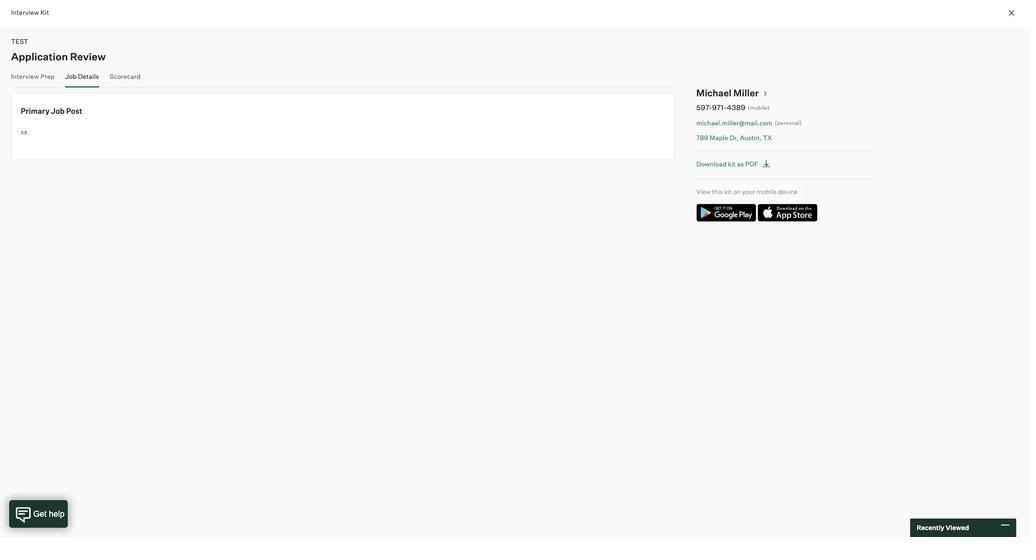 Task type: describe. For each thing, give the bounding box(es) containing it.
on
[[733, 187, 741, 195]]

post
[[66, 106, 82, 116]]

view this kit on your mobile device
[[696, 187, 798, 195]]

prep
[[40, 72, 55, 80]]

kit
[[40, 8, 49, 16]]

michael.miller@mail.com
[[696, 119, 773, 127]]

download
[[696, 160, 727, 168]]

michael.miller@mail.com (personal)
[[696, 119, 802, 127]]

job details link
[[65, 72, 99, 86]]

dr,
[[730, 134, 739, 142]]

this
[[712, 187, 723, 195]]

1 vertical spatial kit
[[725, 187, 732, 195]]

maple
[[710, 134, 728, 142]]

789 maple dr, austin, tx
[[696, 134, 772, 142]]

interview kit
[[11, 8, 49, 16]]

scorecard link
[[110, 72, 141, 86]]

download kit as pdf link
[[696, 158, 774, 170]]

(personal)
[[775, 119, 802, 126]]

tx
[[763, 134, 772, 142]]

interview for interview prep
[[11, 72, 39, 80]]

789
[[696, 134, 708, 142]]

recently viewed
[[917, 524, 969, 532]]

(mobile)
[[748, 104, 770, 111]]

0 horizontal spatial job
[[51, 106, 65, 116]]



Task type: locate. For each thing, give the bounding box(es) containing it.
interview prep link
[[11, 72, 55, 86]]

789 maple dr, austin, tx link
[[696, 133, 812, 142]]

michael miller link
[[696, 87, 767, 98]]

primary
[[21, 106, 50, 116]]

1 vertical spatial job
[[51, 106, 65, 116]]

interview for interview kit
[[11, 8, 39, 16]]

interview left prep
[[11, 72, 39, 80]]

primary job post
[[21, 106, 82, 116]]

1 horizontal spatial job
[[65, 72, 77, 80]]

austin,
[[740, 134, 762, 142]]

michael miller 597-971-4389 (mobile)
[[696, 87, 770, 112]]

597-
[[696, 103, 712, 112]]

download kit as pdf
[[696, 160, 758, 168]]

1 vertical spatial interview
[[11, 72, 39, 80]]

1 interview from the top
[[11, 8, 39, 16]]

pdf
[[745, 160, 758, 168]]

interview left 'kit' at top
[[11, 8, 39, 16]]

job left details
[[65, 72, 77, 80]]

test
[[11, 37, 28, 45]]

application
[[11, 50, 68, 62]]

as
[[737, 160, 744, 168]]

scorecard
[[110, 72, 141, 80]]

review
[[70, 50, 106, 62]]

4389
[[727, 103, 746, 112]]

mobile
[[757, 187, 777, 195]]

xx
[[21, 128, 27, 135]]

view
[[696, 187, 711, 195]]

kit left on
[[725, 187, 732, 195]]

interview prep
[[11, 72, 55, 80]]

2 interview from the top
[[11, 72, 39, 80]]

0 vertical spatial job
[[65, 72, 77, 80]]

kit left as
[[728, 160, 736, 168]]

details
[[78, 72, 99, 80]]

close image
[[1006, 7, 1017, 18]]

miller
[[734, 87, 759, 98]]

application review
[[11, 50, 106, 62]]

viewed
[[946, 524, 969, 532]]

0 vertical spatial interview
[[11, 8, 39, 16]]

your
[[742, 187, 755, 195]]

0 vertical spatial kit
[[728, 160, 736, 168]]

interview
[[11, 8, 39, 16], [11, 72, 39, 80]]

kit
[[728, 160, 736, 168], [725, 187, 732, 195]]

job left post
[[51, 106, 65, 116]]

michael
[[696, 87, 732, 98]]

job details
[[65, 72, 99, 80]]

device
[[778, 187, 798, 195]]

recently
[[917, 524, 944, 532]]

job
[[65, 72, 77, 80], [51, 106, 65, 116]]

michael.miller@mail.com link
[[696, 118, 773, 127]]

971-
[[712, 103, 727, 112]]



Task type: vqa. For each thing, say whether or not it's contained in the screenshot.
info
no



